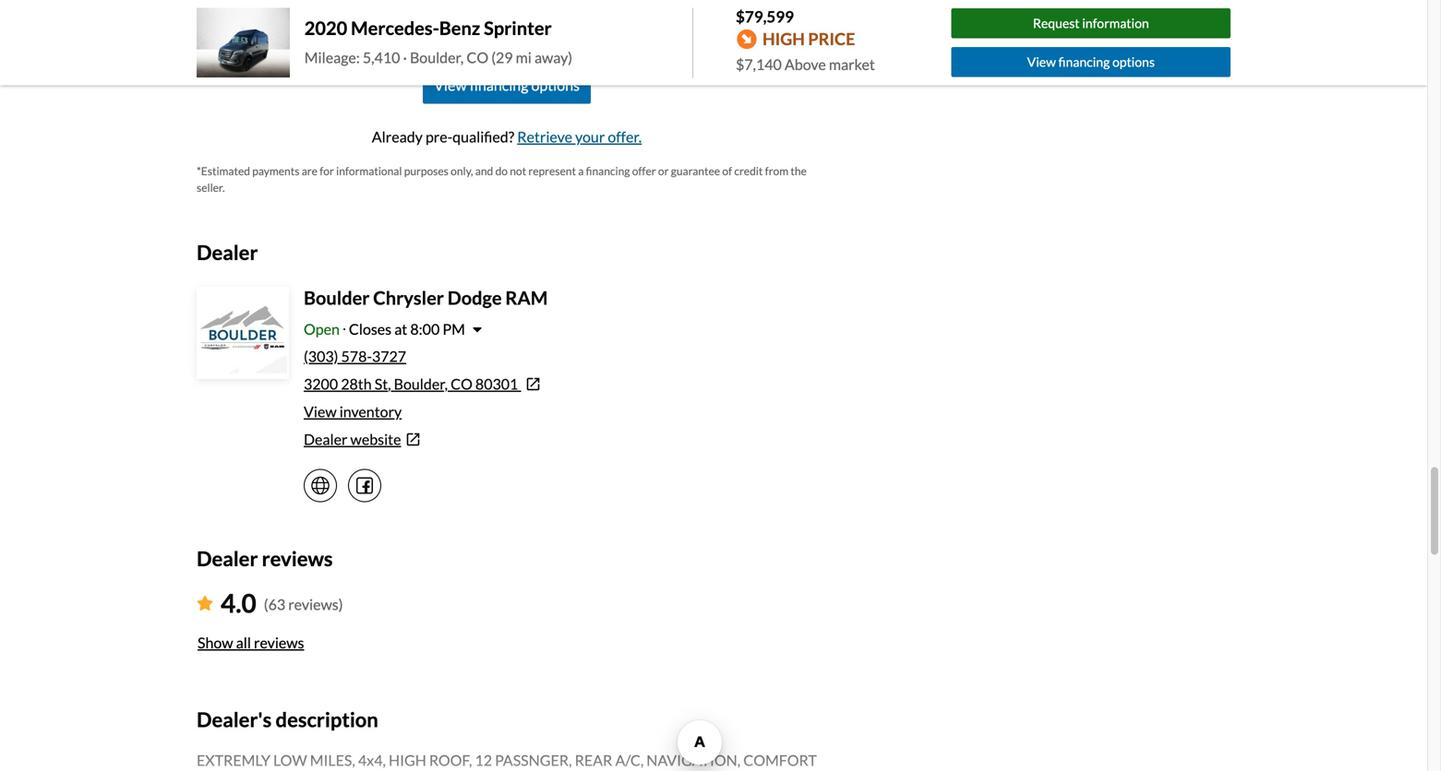 Task type: vqa. For each thing, say whether or not it's contained in the screenshot.
3200 28th St , Boulder, CO 80301
yes



Task type: locate. For each thing, give the bounding box(es) containing it.
good?
[[285, 32, 323, 50]]

boulder, right ·
[[410, 48, 464, 66]]

0 horizontal spatial view
[[304, 403, 337, 421]]

options down away)
[[531, 76, 580, 94]]

benz
[[439, 17, 480, 39]]

1 vertical spatial your
[[575, 128, 605, 146]]

2 vertical spatial dealer
[[197, 547, 258, 571]]

view financing options button
[[951, 47, 1231, 77], [423, 67, 591, 104]]

dealer down view inventory on the bottom left
[[304, 431, 348, 449]]

high right 4x4,
[[389, 752, 426, 770]]

financing inside "*estimated payments are for informational purposes only, and do not represent a financing offer or guarantee of credit from the seller."
[[586, 164, 630, 178]]

all
[[236, 634, 251, 652]]

0 horizontal spatial pre-
[[385, 32, 412, 50]]

financing left offer
[[586, 164, 630, 178]]

your
[[618, 32, 648, 50], [575, 128, 605, 146]]

1 horizontal spatial pre-
[[426, 128, 453, 146]]

view financing options
[[1027, 54, 1155, 70], [434, 76, 580, 94]]

0 vertical spatial boulder,
[[410, 48, 464, 66]]

seller.
[[197, 181, 225, 194]]

2 horizontal spatial view
[[1027, 54, 1056, 70]]

a
[[375, 32, 382, 50], [578, 164, 584, 178]]

sprinter
[[484, 17, 552, 39]]

dealer for dealer reviews
[[197, 547, 258, 571]]

,
[[388, 375, 391, 393]]

a right the submit in the top left of the page
[[375, 32, 382, 50]]

view down request
[[1027, 54, 1056, 70]]

1 horizontal spatial options
[[1112, 54, 1155, 70]]

reviews)
[[288, 596, 343, 614]]

0 vertical spatial reviews
[[262, 547, 333, 571]]

reviews inside 'button'
[[254, 634, 304, 652]]

0 vertical spatial pre-
[[385, 32, 412, 50]]

reviews up 4.0 (63 reviews)
[[262, 547, 333, 571]]

1 vertical spatial view
[[434, 76, 467, 94]]

market
[[829, 55, 875, 73]]

are
[[302, 164, 318, 178]]

extremly
[[197, 752, 270, 770]]

options
[[1112, 54, 1155, 70], [531, 76, 580, 94]]

0 vertical spatial dealer
[[197, 241, 258, 265]]

sound
[[241, 32, 282, 50]]

rear
[[575, 752, 612, 770]]

reviews right all
[[254, 634, 304, 652]]

view financing options button down the request information "button" at top right
[[951, 47, 1231, 77]]

0 vertical spatial co
[[467, 48, 489, 66]]

0 horizontal spatial your
[[575, 128, 605, 146]]

$7,140
[[736, 55, 782, 73]]

view financing options down the request information "button" at top right
[[1027, 54, 1155, 70]]

0 vertical spatial view
[[1027, 54, 1056, 70]]

dealer website link
[[304, 429, 817, 451]]

1 vertical spatial reviews
[[254, 634, 304, 652]]

request information button
[[951, 9, 1231, 39]]

1 horizontal spatial view financing options
[[1027, 54, 1155, 70]]

co left the (29
[[467, 48, 489, 66]]

0 vertical spatial your
[[618, 32, 648, 50]]

0 horizontal spatial high
[[389, 752, 426, 770]]

already
[[372, 128, 423, 146]]

3200 28th st , boulder, co 80301
[[304, 375, 518, 393]]

0 vertical spatial high
[[763, 29, 805, 49]]

dealer down seller.
[[197, 241, 258, 265]]

retrieve your offer. link
[[517, 128, 642, 146]]

your left offer.
[[575, 128, 605, 146]]

a right the represent
[[578, 164, 584, 178]]

reviews
[[262, 547, 333, 571], [254, 634, 304, 652]]

0 vertical spatial options
[[1112, 54, 1155, 70]]

2020 mercedes-benz sprinter mileage: 5,410 · boulder, co (29 mi away)
[[304, 17, 572, 66]]

financing down the (29
[[470, 76, 528, 94]]

1 vertical spatial high
[[389, 752, 426, 770]]

dealer for dealer
[[197, 241, 258, 265]]

st
[[375, 375, 388, 393]]

1 horizontal spatial a
[[578, 164, 584, 178]]

view financing options button down the (29
[[423, 67, 591, 104]]

1 horizontal spatial high
[[763, 29, 805, 49]]

0 horizontal spatial a
[[375, 32, 382, 50]]

boulder chrysler dodge ram link
[[304, 287, 548, 309]]

financing
[[1059, 54, 1110, 70], [470, 76, 528, 94], [586, 164, 630, 178]]

3200
[[304, 375, 338, 393]]

pm
[[443, 320, 465, 338]]

0 vertical spatial a
[[375, 32, 382, 50]]

1 vertical spatial boulder,
[[394, 375, 448, 393]]

mileage:
[[304, 48, 360, 66]]

financing down the request information "button" at top right
[[1059, 54, 1110, 70]]

away)
[[535, 48, 572, 66]]

sound good? submit a pre-qualification request now to get your personalized rates.
[[241, 32, 772, 50]]

price
[[808, 29, 855, 49]]

show all reviews button
[[197, 623, 305, 664]]

view down qualification
[[434, 76, 467, 94]]

not
[[510, 164, 526, 178]]

submit
[[326, 32, 372, 50]]

boulder, right the ,
[[394, 375, 448, 393]]

open
[[304, 320, 340, 338]]

personalized
[[651, 32, 733, 50]]

0 horizontal spatial view financing options button
[[423, 67, 591, 104]]

2 vertical spatial view
[[304, 403, 337, 421]]

dealer
[[197, 241, 258, 265], [304, 431, 348, 449], [197, 547, 258, 571]]

1 vertical spatial financing
[[470, 76, 528, 94]]

1 horizontal spatial financing
[[586, 164, 630, 178]]

*estimated payments are for informational purposes only, and do not represent a financing offer or guarantee of credit from the seller.
[[197, 164, 807, 194]]

your right get
[[618, 32, 648, 50]]

request
[[495, 32, 545, 50]]

pre- up purposes
[[426, 128, 453, 146]]

boulder,
[[410, 48, 464, 66], [394, 375, 448, 393]]

2 vertical spatial financing
[[586, 164, 630, 178]]

1 vertical spatial a
[[578, 164, 584, 178]]

view down 3200
[[304, 403, 337, 421]]

1 vertical spatial view financing options
[[434, 76, 580, 94]]

dealer up the 4.0
[[197, 547, 258, 571]]

2020 mercedes-benz sprinter image
[[197, 8, 290, 78]]

extremly low miles, 4x4, high roof, 12 passnger, rear a/c, navigation, comfort
[[197, 752, 817, 772]]

0 horizontal spatial view financing options
[[434, 76, 580, 94]]

1 vertical spatial options
[[531, 76, 580, 94]]

1 vertical spatial co
[[451, 375, 473, 393]]

a inside "*estimated payments are for informational purposes only, and do not represent a financing offer or guarantee of credit from the seller."
[[578, 164, 584, 178]]

open closes at 8:00 pm
[[304, 320, 465, 338]]

view financing options down the (29
[[434, 76, 580, 94]]

pre- right the submit in the top left of the page
[[385, 32, 412, 50]]

1 vertical spatial dealer
[[304, 431, 348, 449]]

1 horizontal spatial your
[[618, 32, 648, 50]]

high down the $79,599
[[763, 29, 805, 49]]

co left 80301 at the left
[[451, 375, 473, 393]]

pre-
[[385, 32, 412, 50], [426, 128, 453, 146]]

already pre-qualified? retrieve your offer.
[[372, 128, 642, 146]]

options down information
[[1112, 54, 1155, 70]]

now
[[547, 32, 575, 50]]

$7,140 above market
[[736, 55, 875, 73]]

boulder chrysler dodge ram
[[304, 287, 548, 309]]

2 horizontal spatial financing
[[1059, 54, 1110, 70]]

ram
[[505, 287, 548, 309]]

1 horizontal spatial view financing options button
[[951, 47, 1231, 77]]

chrysler
[[373, 287, 444, 309]]

0 horizontal spatial options
[[531, 76, 580, 94]]

mi
[[516, 48, 532, 66]]



Task type: describe. For each thing, give the bounding box(es) containing it.
description
[[276, 708, 378, 732]]

·
[[403, 48, 407, 66]]

guarantee
[[671, 164, 720, 178]]

retrieve
[[517, 128, 572, 146]]

the
[[791, 164, 807, 178]]

1 vertical spatial pre-
[[426, 128, 453, 146]]

of
[[722, 164, 732, 178]]

from
[[765, 164, 789, 178]]

offer.
[[608, 128, 642, 146]]

qualification
[[412, 32, 492, 50]]

offer
[[632, 164, 656, 178]]

578-
[[341, 348, 372, 366]]

4x4,
[[358, 752, 386, 770]]

rates.
[[736, 32, 772, 50]]

28th
[[341, 375, 372, 393]]

at
[[394, 320, 407, 338]]

show all reviews
[[198, 634, 304, 652]]

(63
[[264, 596, 285, 614]]

4.0 (63 reviews)
[[221, 588, 343, 619]]

(303)
[[304, 348, 338, 366]]

informational
[[336, 164, 402, 178]]

dealer website
[[304, 431, 401, 449]]

request information
[[1033, 15, 1149, 31]]

website
[[350, 431, 401, 449]]

payments
[[252, 164, 300, 178]]

inventory
[[339, 403, 402, 421]]

for
[[320, 164, 334, 178]]

0 horizontal spatial financing
[[470, 76, 528, 94]]

miles,
[[310, 752, 355, 770]]

boulder chrysler dodge ram image
[[198, 289, 287, 378]]

dodge
[[448, 287, 502, 309]]

80301
[[475, 375, 518, 393]]

get
[[595, 32, 615, 50]]

dealer's
[[197, 708, 272, 732]]

and
[[475, 164, 493, 178]]

boulder, inside 2020 mercedes-benz sprinter mileage: 5,410 · boulder, co (29 mi away)
[[410, 48, 464, 66]]

12
[[475, 752, 492, 770]]

request
[[1033, 15, 1080, 31]]

(29
[[491, 48, 513, 66]]

caret down image
[[473, 322, 482, 337]]

mercedes-
[[351, 17, 439, 39]]

dealer's description
[[197, 708, 378, 732]]

do
[[495, 164, 508, 178]]

3727
[[372, 348, 406, 366]]

or
[[658, 164, 669, 178]]

to
[[578, 32, 592, 50]]

$79,599
[[736, 7, 794, 26]]

1 horizontal spatial view
[[434, 76, 467, 94]]

(303) 578-3727 link
[[304, 348, 406, 366]]

*estimated
[[197, 164, 250, 178]]

8:00
[[410, 320, 440, 338]]

represent
[[528, 164, 576, 178]]

comfort
[[743, 752, 817, 770]]

5,410
[[363, 48, 400, 66]]

purposes
[[404, 164, 449, 178]]

co inside 2020 mercedes-benz sprinter mileage: 5,410 · boulder, co (29 mi away)
[[467, 48, 489, 66]]

high inside extremly low miles, 4x4, high roof, 12 passnger, rear a/c, navigation, comfort
[[389, 752, 426, 770]]

view inventory
[[304, 403, 402, 421]]

roof,
[[429, 752, 472, 770]]

boulder
[[304, 287, 370, 309]]

closes
[[349, 320, 392, 338]]

(303) 578-3727
[[304, 348, 406, 366]]

qualified?
[[453, 128, 514, 146]]

high price
[[763, 29, 855, 49]]

a/c,
[[615, 752, 644, 770]]

low
[[273, 752, 307, 770]]

passnger,
[[495, 752, 572, 770]]

4.0
[[221, 588, 256, 619]]

above
[[785, 55, 826, 73]]

navigation,
[[647, 752, 741, 770]]

0 vertical spatial view financing options
[[1027, 54, 1155, 70]]

0 vertical spatial financing
[[1059, 54, 1110, 70]]

view inventory link
[[304, 403, 402, 421]]

credit
[[734, 164, 763, 178]]

dealer reviews
[[197, 547, 333, 571]]

star image
[[197, 596, 213, 611]]

dealer for dealer website
[[304, 431, 348, 449]]

show
[[198, 634, 233, 652]]

information
[[1082, 15, 1149, 31]]



